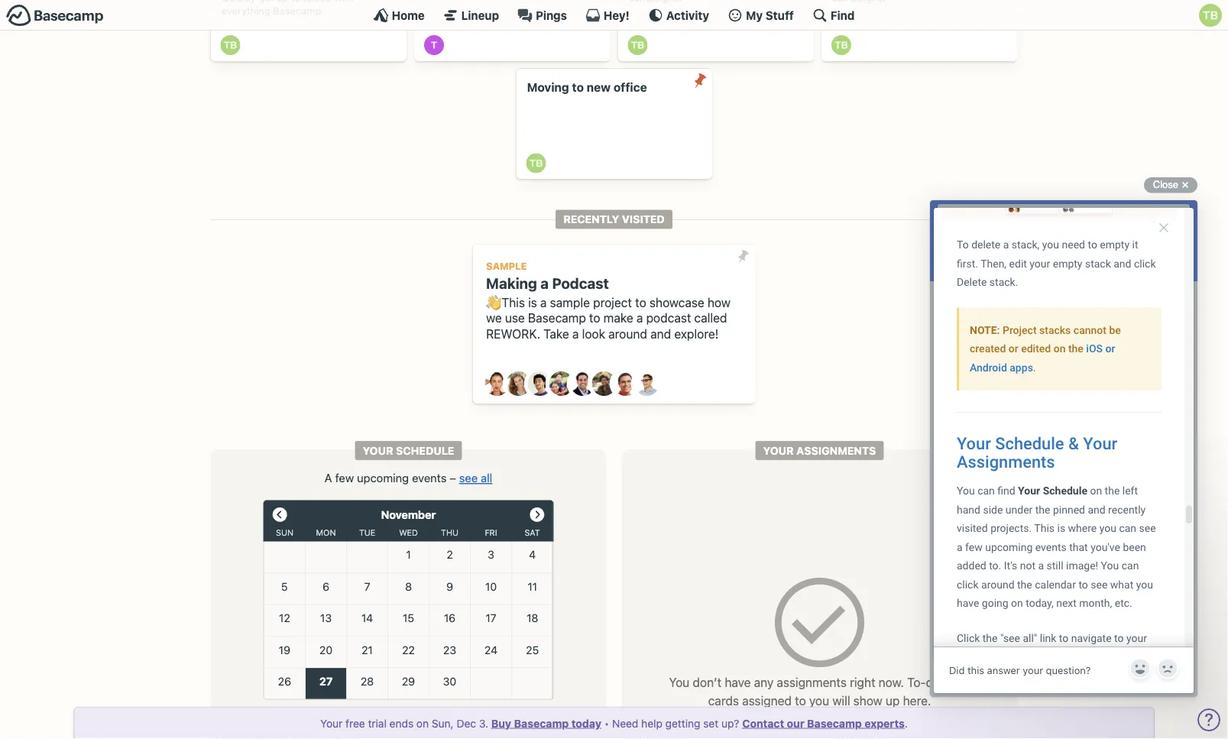 Task type: locate. For each thing, give the bounding box(es) containing it.
to left "you"
[[795, 693, 806, 708]]

a
[[325, 471, 332, 485]]

around
[[609, 327, 647, 341]]

up right get
[[277, 0, 288, 4]]

office
[[614, 80, 647, 95]]

up down now.
[[886, 693, 900, 708]]

buy
[[491, 717, 512, 730]]

pings button
[[518, 8, 567, 23]]

see
[[459, 471, 478, 485]]

0 horizontal spatial and
[[651, 327, 671, 341]]

on
[[417, 717, 429, 730]]

basecamp down "speed"
[[273, 5, 321, 16]]

dec
[[457, 717, 476, 730]]

close
[[1153, 179, 1179, 190]]

1 tim burton image from the left
[[221, 35, 240, 55]]

take
[[544, 327, 569, 341]]

my stuff button
[[728, 8, 794, 23]]

here.
[[903, 693, 931, 708]]

and right the to‑dos
[[950, 675, 971, 690]]

tue
[[359, 528, 375, 538]]

up?
[[722, 717, 740, 730]]

0 horizontal spatial tim burton image
[[221, 35, 240, 55]]

your left assignments
[[763, 444, 794, 457]]

2 tim burton image from the left
[[832, 35, 852, 55]]

assigned
[[742, 693, 792, 708]]

sample
[[486, 260, 527, 272]]

2 horizontal spatial your
[[763, 444, 794, 457]]

sat
[[525, 528, 540, 538]]

is
[[528, 295, 537, 309]]

recently visited
[[564, 213, 665, 226]]

see all link
[[459, 471, 493, 485]]

1 horizontal spatial tim burton image
[[832, 35, 852, 55]]

hey! button
[[586, 8, 630, 23]]

and inside sample making a podcast 👋 this is a sample project to showcase how we use basecamp to make a podcast called rework. take a look around and explore!
[[651, 327, 671, 341]]

cheryl walters image
[[506, 372, 531, 396]]

basecamp right buy
[[514, 717, 569, 730]]

project
[[593, 295, 632, 309]]

0 vertical spatial tim burton image
[[1199, 4, 1222, 27]]

tim burton image
[[1199, 4, 1222, 27], [628, 35, 648, 55], [526, 153, 546, 173]]

podcast
[[552, 274, 609, 292]]

basecamp down 'will'
[[807, 717, 862, 730]]

terry image
[[424, 35, 444, 55]]

nicole katz image
[[592, 372, 617, 396]]

0 vertical spatial and
[[651, 327, 671, 341]]

your
[[363, 444, 393, 457], [763, 444, 794, 457], [320, 717, 343, 730]]

fri
[[485, 528, 497, 538]]

upcoming
[[357, 471, 409, 485]]

my
[[746, 8, 763, 22]]

tim burton image inside main element
[[1199, 4, 1222, 27]]

events
[[412, 471, 447, 485]]

all
[[481, 471, 493, 485]]

now.
[[879, 675, 904, 690]]

your left free
[[320, 717, 343, 730]]

to right project
[[635, 295, 647, 309]]

lineup
[[462, 8, 499, 22]]

1 horizontal spatial and
[[950, 675, 971, 690]]

tim burton image inside moving to new office link
[[526, 153, 546, 173]]

help
[[642, 717, 663, 730]]

👋
[[486, 295, 499, 309]]

0 horizontal spatial tim burton image
[[526, 153, 546, 173]]

1 horizontal spatial up
[[886, 693, 900, 708]]

–
[[450, 471, 456, 485]]

tim burton image down "everything"
[[221, 35, 240, 55]]

to left "speed"
[[291, 0, 300, 4]]

annie bryan image
[[485, 372, 510, 396]]

1 vertical spatial tim burton image
[[628, 35, 648, 55]]

and down the podcast
[[651, 327, 671, 341]]

moving to new office
[[527, 80, 647, 95]]

need
[[612, 717, 639, 730]]

sun,
[[432, 717, 454, 730]]

.
[[905, 717, 908, 730]]

up
[[277, 0, 288, 4], [886, 693, 900, 708]]

and
[[651, 327, 671, 341], [950, 675, 971, 690]]

and inside you don't have any assignments right now. to‑dos and cards assigned to you will show up here.
[[950, 675, 971, 690]]

basecamp
[[273, 5, 321, 16], [528, 311, 586, 325], [514, 717, 569, 730], [807, 717, 862, 730]]

your up upcoming
[[363, 444, 393, 457]]

1 horizontal spatial tim burton image
[[628, 35, 648, 55]]

showcase
[[650, 295, 705, 309]]

activity
[[667, 8, 710, 22]]

a right the making
[[541, 274, 549, 292]]

my stuff
[[746, 8, 794, 22]]

assignments
[[797, 444, 876, 457]]

you
[[669, 675, 690, 690]]

tim burton image down find
[[832, 35, 852, 55]]

you
[[810, 693, 830, 708]]

tim burton image
[[221, 35, 240, 55], [832, 35, 852, 55]]

everything
[[222, 5, 270, 16]]

mon
[[316, 528, 336, 538]]

quickly get up to speed with everything basecamp
[[222, 0, 354, 16]]

with
[[334, 0, 354, 4]]

make
[[604, 311, 633, 325]]

recently
[[564, 213, 620, 226]]

right
[[850, 675, 876, 690]]

1 horizontal spatial your
[[363, 444, 393, 457]]

a
[[541, 274, 549, 292], [540, 295, 547, 309], [637, 311, 643, 325], [573, 327, 579, 341]]

up inside quickly get up to speed with everything basecamp
[[277, 0, 288, 4]]

1 vertical spatial and
[[950, 675, 971, 690]]

1 vertical spatial up
[[886, 693, 900, 708]]

a right is
[[540, 295, 547, 309]]

basecamp up the take
[[528, 311, 586, 325]]

have
[[725, 675, 751, 690]]

close button
[[1144, 176, 1198, 194]]

pings
[[536, 8, 567, 22]]

will
[[833, 693, 851, 708]]

rework.
[[486, 327, 540, 341]]

0 vertical spatial up
[[277, 0, 288, 4]]

buy basecamp today link
[[491, 717, 602, 730]]

your for your assignments
[[763, 444, 794, 457]]

home
[[392, 8, 425, 22]]

sun
[[276, 528, 294, 538]]

2 horizontal spatial tim burton image
[[1199, 4, 1222, 27]]

None submit
[[688, 69, 712, 93], [731, 244, 756, 269], [688, 69, 712, 93], [731, 244, 756, 269]]

0 horizontal spatial up
[[277, 0, 288, 4]]

2 vertical spatial tim burton image
[[526, 153, 546, 173]]

experts
[[865, 717, 905, 730]]

november
[[381, 508, 436, 521]]

moving to new office link
[[516, 69, 712, 179]]

speed
[[303, 0, 332, 4]]

jared davis image
[[528, 372, 552, 396]]



Task type: vqa. For each thing, say whether or not it's contained in the screenshot.
Anyone
no



Task type: describe. For each thing, give the bounding box(es) containing it.
a few upcoming events – see all
[[325, 471, 493, 485]]

to up look
[[589, 311, 601, 325]]

victor cooper image
[[635, 372, 659, 396]]

thu
[[441, 528, 459, 538]]

lineup link
[[443, 8, 499, 23]]

schedule
[[396, 444, 454, 457]]

quickly get up to speed with everything basecamp link
[[211, 0, 407, 61]]

cross small image
[[1177, 176, 1195, 194]]

wed
[[399, 528, 418, 538]]

this
[[502, 295, 525, 309]]

your free trial ends on sun, dec  3. buy basecamp today • need help getting set up? contact our basecamp experts .
[[320, 717, 908, 730]]

contact our basecamp experts link
[[742, 717, 905, 730]]

called
[[695, 311, 727, 325]]

a left look
[[573, 327, 579, 341]]

hey!
[[604, 8, 630, 22]]

your for your schedule
[[363, 444, 393, 457]]

to inside quickly get up to speed with everything basecamp
[[291, 0, 300, 4]]

trial
[[368, 717, 387, 730]]

look
[[582, 327, 605, 341]]

moving
[[527, 80, 569, 95]]

how
[[708, 295, 731, 309]]

today
[[572, 717, 602, 730]]

free
[[346, 717, 365, 730]]

•
[[605, 717, 609, 730]]

home link
[[374, 8, 425, 23]]

visited
[[622, 213, 665, 226]]

show
[[854, 693, 883, 708]]

to left new
[[572, 80, 584, 95]]

don't
[[693, 675, 722, 690]]

josh fiske image
[[571, 372, 595, 396]]

activity link
[[648, 8, 710, 23]]

use
[[505, 311, 525, 325]]

sample making a podcast 👋 this is a sample project to showcase how we use basecamp to make a podcast called rework. take a look around and explore!
[[486, 260, 731, 341]]

stuff
[[766, 8, 794, 22]]

up inside you don't have any assignments right now. to‑dos and cards assigned to you will show up here.
[[886, 693, 900, 708]]

contact
[[742, 717, 784, 730]]

find
[[831, 8, 855, 22]]

to‑dos
[[908, 675, 947, 690]]

assignments
[[777, 675, 847, 690]]

a up the around
[[637, 311, 643, 325]]

explore!
[[675, 327, 719, 341]]

steve marsh image
[[614, 372, 638, 396]]

3.
[[479, 717, 488, 730]]

set
[[704, 717, 719, 730]]

0 horizontal spatial your
[[320, 717, 343, 730]]

tim burton image inside quickly get up to speed with everything basecamp link
[[221, 35, 240, 55]]

making
[[486, 274, 537, 292]]

new
[[587, 80, 611, 95]]

any
[[754, 675, 774, 690]]

few
[[335, 471, 354, 485]]

get
[[259, 0, 274, 4]]

sample
[[550, 295, 590, 309]]

main element
[[0, 0, 1229, 31]]

jennifer young image
[[549, 372, 574, 396]]

we
[[486, 311, 502, 325]]

to inside you don't have any assignments right now. to‑dos and cards assigned to you will show up here.
[[795, 693, 806, 708]]

cross small image
[[1177, 176, 1195, 194]]

your assignments
[[763, 444, 876, 457]]

podcast
[[646, 311, 691, 325]]

basecamp inside sample making a podcast 👋 this is a sample project to showcase how we use basecamp to make a podcast called rework. take a look around and explore!
[[528, 311, 586, 325]]

find button
[[813, 8, 855, 23]]

cards
[[708, 693, 739, 708]]

ends
[[390, 717, 414, 730]]

switch accounts image
[[6, 4, 104, 28]]

basecamp inside quickly get up to speed with everything basecamp
[[273, 5, 321, 16]]

quickly
[[222, 0, 256, 4]]

you don't have any assignments right now. to‑dos and cards assigned to you will show up here.
[[669, 675, 971, 708]]

your schedule
[[363, 444, 454, 457]]



